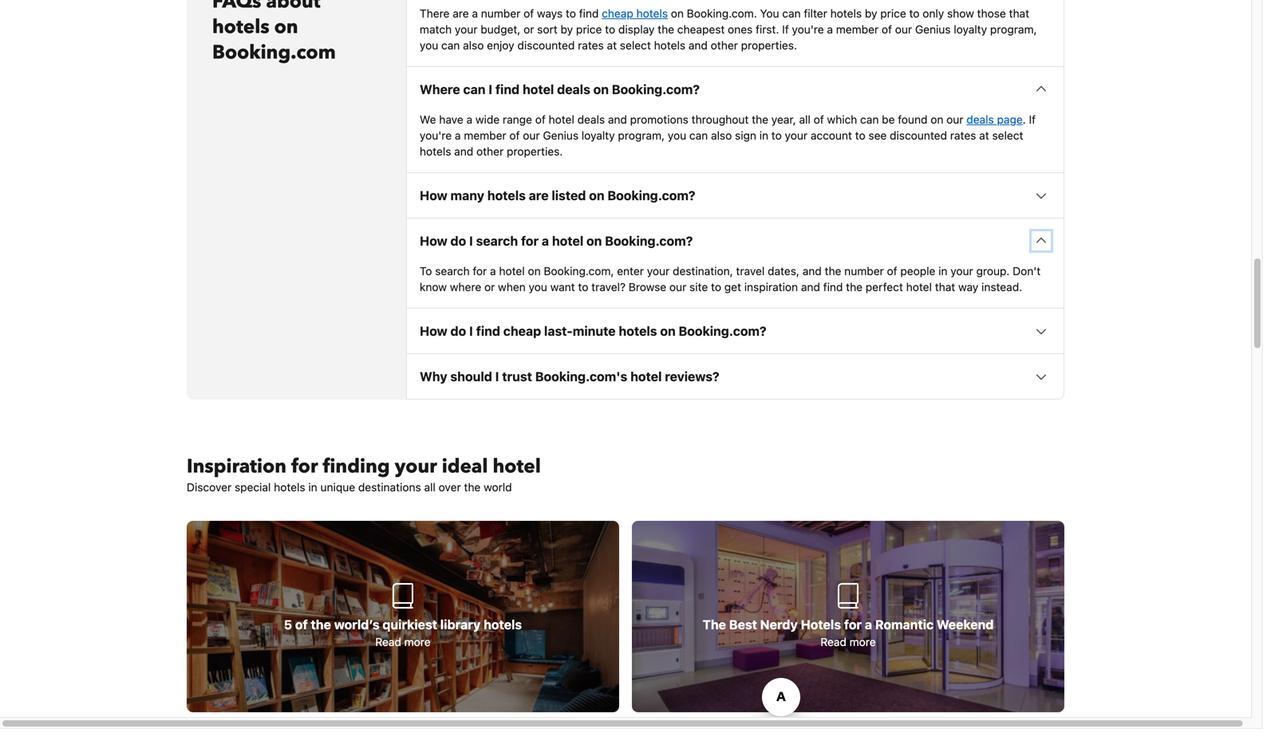Task type: locate. For each thing, give the bounding box(es) containing it.
1 horizontal spatial you're
[[792, 23, 824, 36]]

a right 'there' at the top left of the page
[[472, 7, 478, 20]]

there
[[420, 7, 450, 20]]

0 vertical spatial in
[[760, 129, 769, 142]]

loyalty down show
[[954, 23, 987, 36]]

1 vertical spatial program,
[[618, 129, 665, 142]]

0 horizontal spatial cheap
[[503, 324, 541, 339]]

1 vertical spatial discounted
[[890, 129, 947, 142]]

a inside how do i search for a hotel on booking.com? dropdown button
[[542, 234, 549, 249]]

deals
[[557, 82, 591, 97], [578, 113, 605, 126], [967, 113, 994, 126]]

0 vertical spatial also
[[463, 39, 484, 52]]

1 horizontal spatial member
[[836, 23, 879, 36]]

2 vertical spatial in
[[308, 481, 317, 494]]

price right sort
[[576, 23, 602, 36]]

0 horizontal spatial you
[[420, 39, 438, 52]]

when
[[498, 281, 526, 294]]

the right display
[[658, 23, 675, 36]]

0 horizontal spatial or
[[485, 281, 495, 294]]

cheap
[[602, 7, 634, 20], [503, 324, 541, 339]]

1 horizontal spatial or
[[524, 23, 534, 36]]

1 vertical spatial or
[[485, 281, 495, 294]]

find left perfect
[[823, 281, 843, 294]]

1 horizontal spatial loyalty
[[954, 23, 987, 36]]

1 read from the left
[[375, 636, 401, 649]]

your up destinations
[[395, 454, 437, 480]]

other down ones
[[711, 39, 738, 52]]

how inside dropdown button
[[420, 234, 448, 249]]

account
[[811, 129, 852, 142]]

your up the way
[[951, 265, 974, 278]]

1 vertical spatial select
[[993, 129, 1024, 142]]

rates
[[578, 39, 604, 52], [950, 129, 976, 142]]

trust
[[502, 369, 532, 384]]

all
[[799, 113, 811, 126], [424, 481, 436, 494]]

do down where
[[451, 324, 466, 339]]

a inside . if you're a member of our genius loyalty program, you can also sign in to your account to see discounted rates at select hotels and other properties.
[[455, 129, 461, 142]]

you're inside . if you're a member of our genius loyalty program, you can also sign in to your account to see discounted rates at select hotels and other properties.
[[420, 129, 452, 142]]

a left 'romantic'
[[865, 617, 872, 633]]

you're down filter
[[792, 23, 824, 36]]

read down the quirkiest
[[375, 636, 401, 649]]

0 vertical spatial if
[[782, 23, 789, 36]]

2 how from the top
[[420, 234, 448, 249]]

0 horizontal spatial select
[[620, 39, 651, 52]]

do
[[451, 234, 466, 249], [451, 324, 466, 339]]

1 horizontal spatial discounted
[[890, 129, 947, 142]]

1 horizontal spatial all
[[799, 113, 811, 126]]

0 horizontal spatial member
[[464, 129, 507, 142]]

sort
[[537, 23, 558, 36]]

the inside inspiration for finding your ideal hotel discover special hotels in unique destinations all over the world
[[464, 481, 481, 494]]

price
[[881, 7, 907, 20], [576, 23, 602, 36]]

0 horizontal spatial search
[[435, 265, 470, 278]]

i for for
[[469, 234, 473, 249]]

1 vertical spatial that
[[935, 281, 956, 294]]

there are a number of ways to find cheap hotels
[[420, 7, 668, 20]]

your down the year,
[[785, 129, 808, 142]]

you're
[[792, 23, 824, 36], [420, 129, 452, 142]]

0 horizontal spatial properties.
[[507, 145, 563, 158]]

all inside inspiration for finding your ideal hotel discover special hotels in unique destinations all over the world
[[424, 481, 436, 494]]

at inside . if you're a member of our genius loyalty program, you can also sign in to your account to see discounted rates at select hotels and other properties.
[[980, 129, 990, 142]]

all left 'over'
[[424, 481, 436, 494]]

of inside on booking.com. you can filter hotels by price to only show those that match your budget, or sort by price to display the cheapest ones first. if you're a member of our genius loyalty program, you can also enjoy discounted rates at select hotels and other properties.
[[882, 23, 892, 36]]

1 vertical spatial search
[[435, 265, 470, 278]]

how many hotels are listed on booking.com? button
[[407, 173, 1064, 218]]

hotels inside 5 of the world's quirkiest library hotels read more
[[484, 617, 522, 633]]

1 horizontal spatial properties.
[[741, 39, 797, 52]]

0 horizontal spatial discounted
[[518, 39, 575, 52]]

booking.com?
[[612, 82, 700, 97], [608, 188, 696, 203], [605, 234, 693, 249], [679, 324, 767, 339]]

also left 'enjoy'
[[463, 39, 484, 52]]

over
[[439, 481, 461, 494]]

sign
[[735, 129, 757, 142]]

1 vertical spatial genius
[[543, 129, 579, 142]]

program, down the promotions
[[618, 129, 665, 142]]

1 vertical spatial if
[[1029, 113, 1036, 126]]

select down display
[[620, 39, 651, 52]]

1 horizontal spatial cheap
[[602, 7, 634, 20]]

are left listed
[[529, 188, 549, 203]]

0 vertical spatial by
[[865, 7, 878, 20]]

0 horizontal spatial that
[[935, 281, 956, 294]]

can down match
[[441, 39, 460, 52]]

1 horizontal spatial more
[[850, 636, 876, 649]]

a up 'booking.com,'
[[542, 234, 549, 249]]

search up when
[[476, 234, 518, 249]]

cheap up display
[[602, 7, 634, 20]]

1 vertical spatial other
[[477, 145, 504, 158]]

more
[[404, 636, 431, 649], [850, 636, 876, 649]]

also
[[463, 39, 484, 52], [711, 129, 732, 142]]

1 horizontal spatial program,
[[990, 23, 1037, 36]]

1 horizontal spatial search
[[476, 234, 518, 249]]

member
[[836, 23, 879, 36], [464, 129, 507, 142]]

the right 5
[[311, 617, 331, 633]]

a down have
[[455, 129, 461, 142]]

that
[[1009, 7, 1030, 20], [935, 281, 956, 294]]

0 vertical spatial how
[[420, 188, 448, 203]]

price left only
[[881, 7, 907, 20]]

read
[[375, 636, 401, 649], [821, 636, 847, 649]]

search up where
[[435, 265, 470, 278]]

2 more from the left
[[850, 636, 876, 649]]

cheapest
[[678, 23, 725, 36]]

for left 'finding'
[[291, 454, 318, 480]]

your inside . if you're a member of our genius loyalty program, you can also sign in to your account to see discounted rates at select hotels and other properties.
[[785, 129, 808, 142]]

if right .
[[1029, 113, 1036, 126]]

5
[[284, 617, 292, 633]]

hotels inside inspiration for finding your ideal hotel discover special hotels in unique destinations all over the world
[[274, 481, 305, 494]]

1 horizontal spatial that
[[1009, 7, 1030, 20]]

have
[[439, 113, 464, 126]]

0 vertical spatial you
[[420, 39, 438, 52]]

or left sort
[[524, 23, 534, 36]]

2 read from the left
[[821, 636, 847, 649]]

0 vertical spatial do
[[451, 234, 466, 249]]

how many hotels are listed on booking.com?
[[420, 188, 696, 203]]

on inside on booking.com. you can filter hotels by price to only show those that match your budget, or sort by price to display the cheapest ones first. if you're a member of our genius loyalty program, you can also enjoy discounted rates at select hotels and other properties.
[[671, 7, 684, 20]]

do down many
[[451, 234, 466, 249]]

i down where
[[469, 324, 473, 339]]

for inside inspiration for finding your ideal hotel discover special hotels in unique destinations all over the world
[[291, 454, 318, 480]]

accordion control element
[[406, 0, 1065, 400]]

1 horizontal spatial genius
[[915, 23, 951, 36]]

the inside on booking.com. you can filter hotels by price to only show those that match your budget, or sort by price to display the cheapest ones first. if you're a member of our genius loyalty program, you can also enjoy discounted rates at select hotels and other properties.
[[658, 23, 675, 36]]

ideal
[[442, 454, 488, 480]]

the best nerdy hotels for a romantic weekend read more
[[703, 617, 994, 649]]

0 vertical spatial rates
[[578, 39, 604, 52]]

of inside . if you're a member of our genius loyalty program, you can also sign in to your account to see discounted rates at select hotels and other properties.
[[510, 129, 520, 142]]

loyalty
[[954, 23, 987, 36], [582, 129, 615, 142]]

1 vertical spatial how
[[420, 234, 448, 249]]

member inside . if you're a member of our genius loyalty program, you can also sign in to your account to see discounted rates at select hotels and other properties.
[[464, 129, 507, 142]]

2 do from the top
[[451, 324, 466, 339]]

0 vertical spatial loyalty
[[954, 23, 987, 36]]

read down hotels
[[821, 636, 847, 649]]

how do i find cheap last-minute hotels on booking.com? button
[[407, 309, 1064, 354]]

i
[[489, 82, 493, 97], [469, 234, 473, 249], [469, 324, 473, 339], [495, 369, 499, 384]]

1 vertical spatial by
[[561, 23, 573, 36]]

to left "get"
[[711, 281, 722, 294]]

0 vertical spatial that
[[1009, 7, 1030, 20]]

our inside to search for a hotel on booking.com, enter your destination, travel dates, and the number of people in your group. don't know where or when you want to travel? browse our site to get inspiration and find the perfect hotel that way instead.
[[670, 281, 687, 294]]

booking.com
[[212, 40, 336, 66]]

in right sign
[[760, 129, 769, 142]]

match
[[420, 23, 452, 36]]

our
[[895, 23, 912, 36], [947, 113, 964, 126], [523, 129, 540, 142], [670, 281, 687, 294]]

hotels inside 'faqs about hotels on booking.com'
[[212, 14, 270, 40]]

to
[[420, 265, 432, 278]]

search
[[476, 234, 518, 249], [435, 265, 470, 278]]

browse
[[629, 281, 667, 294]]

1 do from the top
[[451, 234, 466, 249]]

loyalty down where can i find hotel deals on booking.com?
[[582, 129, 615, 142]]

1 horizontal spatial also
[[711, 129, 732, 142]]

rates down deals page link
[[950, 129, 976, 142]]

1 vertical spatial also
[[711, 129, 732, 142]]

your right match
[[455, 23, 478, 36]]

in right people
[[939, 265, 948, 278]]

how left many
[[420, 188, 448, 203]]

0 vertical spatial price
[[881, 7, 907, 20]]

by right sort
[[561, 23, 573, 36]]

0 horizontal spatial more
[[404, 636, 431, 649]]

know
[[420, 281, 447, 294]]

at
[[607, 39, 617, 52], [980, 129, 990, 142]]

0 horizontal spatial other
[[477, 145, 504, 158]]

5 of the world's quirkiest library hotels image
[[187, 521, 619, 713]]

and down cheapest at the top of the page
[[689, 39, 708, 52]]

1 vertical spatial loyalty
[[582, 129, 615, 142]]

1 horizontal spatial if
[[1029, 113, 1036, 126]]

rates up where can i find hotel deals on booking.com?
[[578, 39, 604, 52]]

we
[[420, 113, 436, 126]]

are inside how many hotels are listed on booking.com? dropdown button
[[529, 188, 549, 203]]

where can i find hotel deals on booking.com?
[[420, 82, 700, 97]]

of inside to search for a hotel on booking.com, enter your destination, travel dates, and the number of people in your group. don't know where or when you want to travel? browse our site to get inspiration and find the perfect hotel that way instead.
[[887, 265, 898, 278]]

0 horizontal spatial by
[[561, 23, 573, 36]]

display
[[619, 23, 655, 36]]

number
[[481, 7, 521, 20], [845, 265, 884, 278]]

inspiration
[[744, 281, 798, 294]]

your
[[455, 23, 478, 36], [785, 129, 808, 142], [647, 265, 670, 278], [951, 265, 974, 278], [395, 454, 437, 480]]

why should i trust booking.com's hotel reviews?
[[420, 369, 720, 384]]

your inside inspiration for finding your ideal hotel discover special hotels in unique destinations all over the world
[[395, 454, 437, 480]]

discounted inside . if you're a member of our genius loyalty program, you can also sign in to your account to see discounted rates at select hotels and other properties.
[[890, 129, 947, 142]]

loyalty inside . if you're a member of our genius loyalty program, you can also sign in to your account to see discounted rates at select hotels and other properties.
[[582, 129, 615, 142]]

genius inside on booking.com. you can filter hotels by price to only show those that match your budget, or sort by price to display the cheapest ones first. if you're a member of our genius loyalty program, you can also enjoy discounted rates at select hotels and other properties.
[[915, 23, 951, 36]]

0 vertical spatial select
[[620, 39, 651, 52]]

0 horizontal spatial in
[[308, 481, 317, 494]]

discounted down found
[[890, 129, 947, 142]]

in inside to search for a hotel on booking.com, enter your destination, travel dates, and the number of people in your group. don't know where or when you want to travel? browse our site to get inspiration and find the perfect hotel that way instead.
[[939, 265, 948, 278]]

2 vertical spatial how
[[420, 324, 448, 339]]

find up should
[[476, 324, 500, 339]]

and right inspiration
[[801, 281, 820, 294]]

1 vertical spatial you're
[[420, 129, 452, 142]]

0 horizontal spatial if
[[782, 23, 789, 36]]

cheap left last-
[[503, 324, 541, 339]]

0 vertical spatial other
[[711, 39, 738, 52]]

0 vertical spatial properties.
[[741, 39, 797, 52]]

do inside dropdown button
[[451, 324, 466, 339]]

can up wide
[[463, 82, 486, 97]]

i down many
[[469, 234, 473, 249]]

0 horizontal spatial all
[[424, 481, 436, 494]]

select
[[620, 39, 651, 52], [993, 129, 1024, 142]]

more down 'romantic'
[[850, 636, 876, 649]]

how up to on the left top
[[420, 234, 448, 249]]

site
[[690, 281, 708, 294]]

0 vertical spatial number
[[481, 7, 521, 20]]

hotel inside inspiration for finding your ideal hotel discover special hotels in unique destinations all over the world
[[493, 454, 541, 480]]

more inside the best nerdy hotels for a romantic weekend read more
[[850, 636, 876, 649]]

if right first.
[[782, 23, 789, 36]]

1 vertical spatial do
[[451, 324, 466, 339]]

other down wide
[[477, 145, 504, 158]]

are right 'there' at the top left of the page
[[453, 7, 469, 20]]

0 horizontal spatial read
[[375, 636, 401, 649]]

1 vertical spatial cheap
[[503, 324, 541, 339]]

0 horizontal spatial are
[[453, 7, 469, 20]]

0 horizontal spatial loyalty
[[582, 129, 615, 142]]

genius down where can i find hotel deals on booking.com?
[[543, 129, 579, 142]]

search inside to search for a hotel on booking.com, enter your destination, travel dates, and the number of people in your group. don't know where or when you want to travel? browse our site to get inspiration and find the perfect hotel that way instead.
[[435, 265, 470, 278]]

1 horizontal spatial select
[[993, 129, 1024, 142]]

where can i find hotel deals on booking.com? button
[[407, 67, 1064, 112]]

i for hotel
[[489, 82, 493, 97]]

only
[[923, 7, 944, 20]]

how down know
[[420, 324, 448, 339]]

by right filter
[[865, 7, 878, 20]]

1 vertical spatial number
[[845, 265, 884, 278]]

all right the year,
[[799, 113, 811, 126]]

in
[[760, 129, 769, 142], [939, 265, 948, 278], [308, 481, 317, 494]]

0 vertical spatial cheap
[[602, 7, 634, 20]]

i up wide
[[489, 82, 493, 97]]

properties. inside on booking.com. you can filter hotels by price to only show those that match your budget, or sort by price to display the cheapest ones first. if you're a member of our genius loyalty program, you can also enjoy discounted rates at select hotels and other properties.
[[741, 39, 797, 52]]

1 horizontal spatial at
[[980, 129, 990, 142]]

discounted down sort
[[518, 39, 575, 52]]

can down throughout
[[690, 129, 708, 142]]

1 vertical spatial in
[[939, 265, 948, 278]]

other
[[711, 39, 738, 52], [477, 145, 504, 158]]

you
[[420, 39, 438, 52], [668, 129, 687, 142], [529, 281, 547, 294]]

genius down only
[[915, 23, 951, 36]]

1 horizontal spatial rates
[[950, 129, 976, 142]]

hotels inside . if you're a member of our genius loyalty program, you can also sign in to your account to see discounted rates at select hotels and other properties.
[[420, 145, 451, 158]]

1 horizontal spatial price
[[881, 7, 907, 20]]

in left 'unique'
[[308, 481, 317, 494]]

1 how from the top
[[420, 188, 448, 203]]

how
[[420, 188, 448, 203], [420, 234, 448, 249], [420, 324, 448, 339]]

that inside on booking.com. you can filter hotels by price to only show those that match your budget, or sort by price to display the cheapest ones first. if you're a member of our genius loyalty program, you can also enjoy discounted rates at select hotels and other properties.
[[1009, 7, 1030, 20]]

number up budget,
[[481, 7, 521, 20]]

properties. down first.
[[741, 39, 797, 52]]

hotel up 'booking.com,'
[[552, 234, 584, 249]]

properties. down range
[[507, 145, 563, 158]]

0 horizontal spatial also
[[463, 39, 484, 52]]

the down ideal
[[464, 481, 481, 494]]

1 more from the left
[[404, 636, 431, 649]]

2 vertical spatial you
[[529, 281, 547, 294]]

0 vertical spatial member
[[836, 23, 879, 36]]

0 vertical spatial program,
[[990, 23, 1037, 36]]

0 horizontal spatial number
[[481, 7, 521, 20]]

1 vertical spatial properties.
[[507, 145, 563, 158]]

1 vertical spatial at
[[980, 129, 990, 142]]

a down filter
[[827, 23, 833, 36]]

cheap hotels link
[[602, 7, 668, 20]]

for inside dropdown button
[[521, 234, 539, 249]]

get
[[725, 281, 741, 294]]

number inside to search for a hotel on booking.com, enter your destination, travel dates, and the number of people in your group. don't know where or when you want to travel? browse our site to get inspiration and find the perfect hotel that way instead.
[[845, 265, 884, 278]]

1 vertical spatial you
[[668, 129, 687, 142]]

0 vertical spatial all
[[799, 113, 811, 126]]

1 vertical spatial rates
[[950, 129, 976, 142]]

find inside to search for a hotel on booking.com, enter your destination, travel dates, and the number of people in your group. don't know where or when you want to travel? browse our site to get inspiration and find the perfect hotel that way instead.
[[823, 281, 843, 294]]

or inside to search for a hotel on booking.com, enter your destination, travel dates, and the number of people in your group. don't know where or when you want to travel? browse our site to get inspiration and find the perfect hotel that way instead.
[[485, 281, 495, 294]]

page
[[997, 113, 1023, 126]]

3 how from the top
[[420, 324, 448, 339]]

0 vertical spatial search
[[476, 234, 518, 249]]

i left trust
[[495, 369, 499, 384]]

to search for a hotel on booking.com, enter your destination, travel dates, and the number of people in your group. don't know where or when you want to travel? browse our site to get inspiration and find the perfect hotel that way instead.
[[420, 265, 1041, 294]]

read inside 5 of the world's quirkiest library hotels read more
[[375, 636, 401, 649]]

and down have
[[454, 145, 474, 158]]

1 horizontal spatial other
[[711, 39, 738, 52]]

2 horizontal spatial in
[[939, 265, 948, 278]]

for up when
[[521, 234, 539, 249]]

you down the promotions
[[668, 129, 687, 142]]

that left the way
[[935, 281, 956, 294]]

1 horizontal spatial in
[[760, 129, 769, 142]]

or inside on booking.com. you can filter hotels by price to only show those that match your budget, or sort by price to display the cheapest ones first. if you're a member of our genius loyalty program, you can also enjoy discounted rates at select hotels and other properties.
[[524, 23, 534, 36]]

cheap inside dropdown button
[[503, 324, 541, 339]]

0 vertical spatial at
[[607, 39, 617, 52]]

you down match
[[420, 39, 438, 52]]

discounted
[[518, 39, 575, 52], [890, 129, 947, 142]]

0 horizontal spatial you're
[[420, 129, 452, 142]]

and
[[689, 39, 708, 52], [608, 113, 627, 126], [454, 145, 474, 158], [803, 265, 822, 278], [801, 281, 820, 294]]

select down page at the right of the page
[[993, 129, 1024, 142]]

a inside the best nerdy hotels for a romantic weekend read more
[[865, 617, 872, 633]]

a
[[472, 7, 478, 20], [827, 23, 833, 36], [467, 113, 473, 126], [455, 129, 461, 142], [542, 234, 549, 249], [490, 265, 496, 278], [865, 617, 872, 633]]

all inside accordion control element
[[799, 113, 811, 126]]

hotels
[[637, 7, 668, 20], [831, 7, 862, 20], [212, 14, 270, 40], [654, 39, 686, 52], [420, 145, 451, 158], [488, 188, 526, 203], [619, 324, 657, 339], [274, 481, 305, 494], [484, 617, 522, 633]]

0 vertical spatial discounted
[[518, 39, 575, 52]]

1 vertical spatial all
[[424, 481, 436, 494]]

you inside on booking.com. you can filter hotels by price to only show those that match your budget, or sort by price to display the cheapest ones first. if you're a member of our genius loyalty program, you can also enjoy discounted rates at select hotels and other properties.
[[420, 39, 438, 52]]

1 vertical spatial are
[[529, 188, 549, 203]]

do inside dropdown button
[[451, 234, 466, 249]]

wide
[[476, 113, 500, 126]]

do for search
[[451, 234, 466, 249]]

1 vertical spatial member
[[464, 129, 507, 142]]

or left when
[[485, 281, 495, 294]]

other inside on booking.com. you can filter hotels by price to only show those that match your budget, or sort by price to display the cheapest ones first. if you're a member of our genius loyalty program, you can also enjoy discounted rates at select hotels and other properties.
[[711, 39, 738, 52]]

at down cheap hotels link
[[607, 39, 617, 52]]

0 horizontal spatial rates
[[578, 39, 604, 52]]

1 horizontal spatial read
[[821, 636, 847, 649]]

that right those
[[1009, 7, 1030, 20]]

your inside on booking.com. you can filter hotels by price to only show those that match your budget, or sort by price to display the cheapest ones first. if you're a member of our genius loyalty program, you can also enjoy discounted rates at select hotels and other properties.
[[455, 23, 478, 36]]

2 horizontal spatial you
[[668, 129, 687, 142]]

our inside . if you're a member of our genius loyalty program, you can also sign in to your account to see discounted rates at select hotels and other properties.
[[523, 129, 540, 142]]

more down the quirkiest
[[404, 636, 431, 649]]

world's
[[334, 617, 380, 633]]

1 horizontal spatial are
[[529, 188, 549, 203]]

deals down sort
[[557, 82, 591, 97]]

number up perfect
[[845, 265, 884, 278]]

can
[[782, 7, 801, 20], [441, 39, 460, 52], [463, 82, 486, 97], [861, 113, 879, 126], [690, 129, 708, 142]]

see
[[869, 129, 887, 142]]

i for cheap
[[469, 324, 473, 339]]

rates inside . if you're a member of our genius loyalty program, you can also sign in to your account to see discounted rates at select hotels and other properties.
[[950, 129, 976, 142]]



Task type: describe. For each thing, give the bounding box(es) containing it.
unique
[[320, 481, 355, 494]]

your up browse
[[647, 265, 670, 278]]

to left display
[[605, 23, 616, 36]]

deals inside dropdown button
[[557, 82, 591, 97]]

a inside to search for a hotel on booking.com, enter your destination, travel dates, and the number of people in your group. don't know where or when you want to travel? browse our site to get inspiration and find the perfect hotel that way instead.
[[490, 265, 496, 278]]

find inside dropdown button
[[496, 82, 520, 97]]

of inside 5 of the world's quirkiest library hotels read more
[[295, 617, 308, 633]]

on inside 'faqs about hotels on booking.com'
[[274, 14, 298, 40]]

find right ways
[[579, 7, 599, 20]]

booking.com? down "get"
[[679, 324, 767, 339]]

program, inside on booking.com. you can filter hotels by price to only show those that match your budget, or sort by price to display the cheapest ones first. if you're a member of our genius loyalty program, you can also enjoy discounted rates at select hotels and other properties.
[[990, 23, 1037, 36]]

enter
[[617, 265, 644, 278]]

where
[[420, 82, 460, 97]]

member inside on booking.com. you can filter hotels by price to only show those that match your budget, or sort by price to display the cheapest ones first. if you're a member of our genius loyalty program, you can also enjoy discounted rates at select hotels and other properties.
[[836, 23, 879, 36]]

first.
[[756, 23, 779, 36]]

booking.com.
[[687, 7, 757, 20]]

the left perfect
[[846, 281, 863, 294]]

. if you're a member of our genius loyalty program, you can also sign in to your account to see discounted rates at select hotels and other properties.
[[420, 113, 1036, 158]]

deals page link
[[967, 113, 1023, 126]]

faqs
[[212, 0, 261, 15]]

throughout
[[692, 113, 749, 126]]

the up sign
[[752, 113, 769, 126]]

how for how do i find cheap last-minute hotels on booking.com?
[[420, 324, 448, 339]]

dates,
[[768, 265, 800, 278]]

and inside on booking.com. you can filter hotels by price to only show those that match your budget, or sort by price to display the cheapest ones first. if you're a member of our genius loyalty program, you can also enjoy discounted rates at select hotels and other properties.
[[689, 39, 708, 52]]

at inside on booking.com. you can filter hotels by price to only show those that match your budget, or sort by price to display the cheapest ones first. if you're a member of our genius loyalty program, you can also enjoy discounted rates at select hotels and other properties.
[[607, 39, 617, 52]]

booking.com? up the promotions
[[612, 82, 700, 97]]

search inside how do i search for a hotel on booking.com? dropdown button
[[476, 234, 518, 249]]

find inside dropdown button
[[476, 324, 500, 339]]

inspiration for finding your ideal hotel discover special hotels in unique destinations all over the world
[[187, 454, 541, 494]]

weekend
[[937, 617, 994, 633]]

don't
[[1013, 265, 1041, 278]]

you're inside on booking.com. you can filter hotels by price to only show those that match your budget, or sort by price to display the cheapest ones first. if you're a member of our genius loyalty program, you can also enjoy discounted rates at select hotels and other properties.
[[792, 23, 824, 36]]

also inside . if you're a member of our genius loyalty program, you can also sign in to your account to see discounted rates at select hotels and other properties.
[[711, 129, 732, 142]]

group.
[[977, 265, 1010, 278]]

discounted inside on booking.com. you can filter hotels by price to only show those that match your budget, or sort by price to display the cheapest ones first. if you're a member of our genius loyalty program, you can also enjoy discounted rates at select hotels and other properties.
[[518, 39, 575, 52]]

select inside . if you're a member of our genius loyalty program, you can also sign in to your account to see discounted rates at select hotels and other properties.
[[993, 129, 1024, 142]]

why
[[420, 369, 447, 384]]

how do i search for a hotel on booking.com? button
[[407, 219, 1064, 263]]

many
[[451, 188, 484, 203]]

discover
[[187, 481, 232, 494]]

to right ways
[[566, 7, 576, 20]]

other inside . if you're a member of our genius loyalty program, you can also sign in to your account to see discounted rates at select hotels and other properties.
[[477, 145, 504, 158]]

reviews?
[[665, 369, 720, 384]]

if inside on booking.com. you can filter hotels by price to only show those that match your budget, or sort by price to display the cheapest ones first. if you're a member of our genius loyalty program, you can also enjoy discounted rates at select hotels and other properties.
[[782, 23, 789, 36]]

nerdy
[[760, 617, 798, 633]]

you inside to search for a hotel on booking.com, enter your destination, travel dates, and the number of people in your group. don't know where or when you want to travel? browse our site to get inspiration and find the perfect hotel that way instead.
[[529, 281, 547, 294]]

filter
[[804, 7, 828, 20]]

show
[[947, 7, 974, 20]]

hotel down people
[[906, 281, 932, 294]]

loyalty inside on booking.com. you can filter hotels by price to only show those that match your budget, or sort by price to display the cheapest ones first. if you're a member of our genius loyalty program, you can also enjoy discounted rates at select hotels and other properties.
[[954, 23, 987, 36]]

hotel down where can i find hotel deals on booking.com?
[[549, 113, 575, 126]]

range
[[503, 113, 532, 126]]

0 vertical spatial are
[[453, 7, 469, 20]]

the right dates,
[[825, 265, 842, 278]]

do for find
[[451, 324, 466, 339]]

on inside to search for a hotel on booking.com, enter your destination, travel dates, and the number of people in your group. don't know where or when you want to travel? browse our site to get inspiration and find the perfect hotel that way instead.
[[528, 265, 541, 278]]

and inside . if you're a member of our genius loyalty program, you can also sign in to your account to see discounted rates at select hotels and other properties.
[[454, 145, 474, 158]]

more inside 5 of the world's quirkiest library hotels read more
[[404, 636, 431, 649]]

should
[[451, 369, 492, 384]]

on booking.com. you can filter hotels by price to only show those that match your budget, or sort by price to display the cheapest ones first. if you're a member of our genius loyalty program, you can also enjoy discounted rates at select hotels and other properties.
[[420, 7, 1037, 52]]

how for how do i search for a hotel on booking.com?
[[420, 234, 448, 249]]

year,
[[772, 113, 796, 126]]

why should i trust booking.com's hotel reviews? button
[[407, 354, 1064, 399]]

the inside 5 of the world's quirkiest library hotels read more
[[311, 617, 331, 633]]

booking.com? up the enter on the top of the page
[[605, 234, 693, 249]]

how for how many hotels are listed on booking.com?
[[420, 188, 448, 203]]

a left wide
[[467, 113, 473, 126]]

those
[[977, 7, 1006, 20]]

romantic
[[875, 617, 934, 633]]

and right dates,
[[803, 265, 822, 278]]

genius inside . if you're a member of our genius loyalty program, you can also sign in to your account to see discounted rates at select hotels and other properties.
[[543, 129, 579, 142]]

inspiration
[[187, 454, 287, 480]]

1 vertical spatial price
[[576, 23, 602, 36]]

can up 'see'
[[861, 113, 879, 126]]

booking.com? down the promotions
[[608, 188, 696, 203]]

you inside . if you're a member of our genius loyalty program, you can also sign in to your account to see discounted rates at select hotels and other properties.
[[668, 129, 687, 142]]

where
[[450, 281, 481, 294]]

the best nerdy hotels for a romantic weekend image
[[632, 521, 1065, 713]]

deals left page at the right of the page
[[967, 113, 994, 126]]

special
[[235, 481, 271, 494]]

can inside dropdown button
[[463, 82, 486, 97]]

can inside . if you're a member of our genius loyalty program, you can also sign in to your account to see discounted rates at select hotels and other properties.
[[690, 129, 708, 142]]

program, inside . if you're a member of our genius loyalty program, you can also sign in to your account to see discounted rates at select hotels and other properties.
[[618, 129, 665, 142]]

budget,
[[481, 23, 521, 36]]

properties. inside . if you're a member of our genius loyalty program, you can also sign in to your account to see discounted rates at select hotels and other properties.
[[507, 145, 563, 158]]

booking.com,
[[544, 265, 614, 278]]

which
[[827, 113, 858, 126]]

destination,
[[673, 265, 733, 278]]

for inside the best nerdy hotels for a romantic weekend read more
[[844, 617, 862, 633]]

our inside on booking.com. you can filter hotels by price to only show those that match your budget, or sort by price to display the cheapest ones first. if you're a member of our genius loyalty program, you can also enjoy discounted rates at select hotels and other properties.
[[895, 23, 912, 36]]

rates inside on booking.com. you can filter hotels by price to only show those that match your budget, or sort by price to display the cheapest ones first. if you're a member of our genius loyalty program, you can also enjoy discounted rates at select hotels and other properties.
[[578, 39, 604, 52]]

you
[[760, 7, 779, 20]]

in inside inspiration for finding your ideal hotel discover special hotels in unique destinations all over the world
[[308, 481, 317, 494]]

listed
[[552, 188, 586, 203]]

minute
[[573, 324, 616, 339]]

travel?
[[592, 281, 626, 294]]

found
[[898, 113, 928, 126]]

quirkiest
[[383, 617, 437, 633]]

how do i find cheap last-minute hotels on booking.com?
[[420, 324, 767, 339]]

to left only
[[910, 7, 920, 20]]

if inside . if you're a member of our genius loyalty program, you can also sign in to your account to see discounted rates at select hotels and other properties.
[[1029, 113, 1036, 126]]

perfect
[[866, 281, 903, 294]]

booking.com's
[[535, 369, 628, 384]]

to down 'booking.com,'
[[578, 281, 589, 294]]

want
[[550, 281, 575, 294]]

last-
[[544, 324, 573, 339]]

deals down where can i find hotel deals on booking.com?
[[578, 113, 605, 126]]

read inside the best nerdy hotels for a romantic weekend read more
[[821, 636, 847, 649]]

be
[[882, 113, 895, 126]]

finding
[[323, 454, 390, 480]]

can right the you
[[782, 7, 801, 20]]

world
[[484, 481, 512, 494]]

ones
[[728, 23, 753, 36]]

hotel up when
[[499, 265, 525, 278]]

instead.
[[982, 281, 1023, 294]]

ways
[[537, 7, 563, 20]]

enjoy
[[487, 39, 515, 52]]

way
[[959, 281, 979, 294]]

we have a wide range of hotel deals and promotions throughout the year, all of which can be found on our deals page
[[420, 113, 1023, 126]]

for inside to search for a hotel on booking.com, enter your destination, travel dates, and the number of people in your group. don't know where or when you want to travel? browse our site to get inspiration and find the perfect hotel that way instead.
[[473, 265, 487, 278]]

1 horizontal spatial by
[[865, 7, 878, 20]]

to left 'see'
[[855, 129, 866, 142]]

hotel up range
[[523, 82, 554, 97]]

hotel inside dropdown button
[[631, 369, 662, 384]]

how do i search for a hotel on booking.com?
[[420, 234, 693, 249]]

and left the promotions
[[608, 113, 627, 126]]

destinations
[[358, 481, 421, 494]]

select inside on booking.com. you can filter hotels by price to only show those that match your budget, or sort by price to display the cheapest ones first. if you're a member of our genius loyalty program, you can also enjoy discounted rates at select hotels and other properties.
[[620, 39, 651, 52]]

.
[[1023, 113, 1026, 126]]

to down the year,
[[772, 129, 782, 142]]

a inside on booking.com. you can filter hotels by price to only show those that match your budget, or sort by price to display the cheapest ones first. if you're a member of our genius loyalty program, you can also enjoy discounted rates at select hotels and other properties.
[[827, 23, 833, 36]]

faqs about hotels on booking.com
[[212, 0, 336, 66]]

5 of the world's quirkiest library hotels read more
[[284, 617, 522, 649]]

travel
[[736, 265, 765, 278]]

library
[[440, 617, 481, 633]]

the
[[703, 617, 726, 633]]

in inside . if you're a member of our genius loyalty program, you can also sign in to your account to see discounted rates at select hotels and other properties.
[[760, 129, 769, 142]]

promotions
[[630, 113, 689, 126]]

about
[[266, 0, 321, 15]]

best
[[729, 617, 757, 633]]

hotels
[[801, 617, 841, 633]]

people
[[901, 265, 936, 278]]

i for booking.com's
[[495, 369, 499, 384]]

that inside to search for a hotel on booking.com, enter your destination, travel dates, and the number of people in your group. don't know where or when you want to travel? browse our site to get inspiration and find the perfect hotel that way instead.
[[935, 281, 956, 294]]

also inside on booking.com. you can filter hotels by price to only show those that match your budget, or sort by price to display the cheapest ones first. if you're a member of our genius loyalty program, you can also enjoy discounted rates at select hotels and other properties.
[[463, 39, 484, 52]]



Task type: vqa. For each thing, say whether or not it's contained in the screenshot.
On inside the To search for a hotel on Booking.com, enter your destination, travel dates, and the number of people in your group. Don't know where or when you want to travel? Browse our site to get inspiration and find the perfect hotel that way instead.
yes



